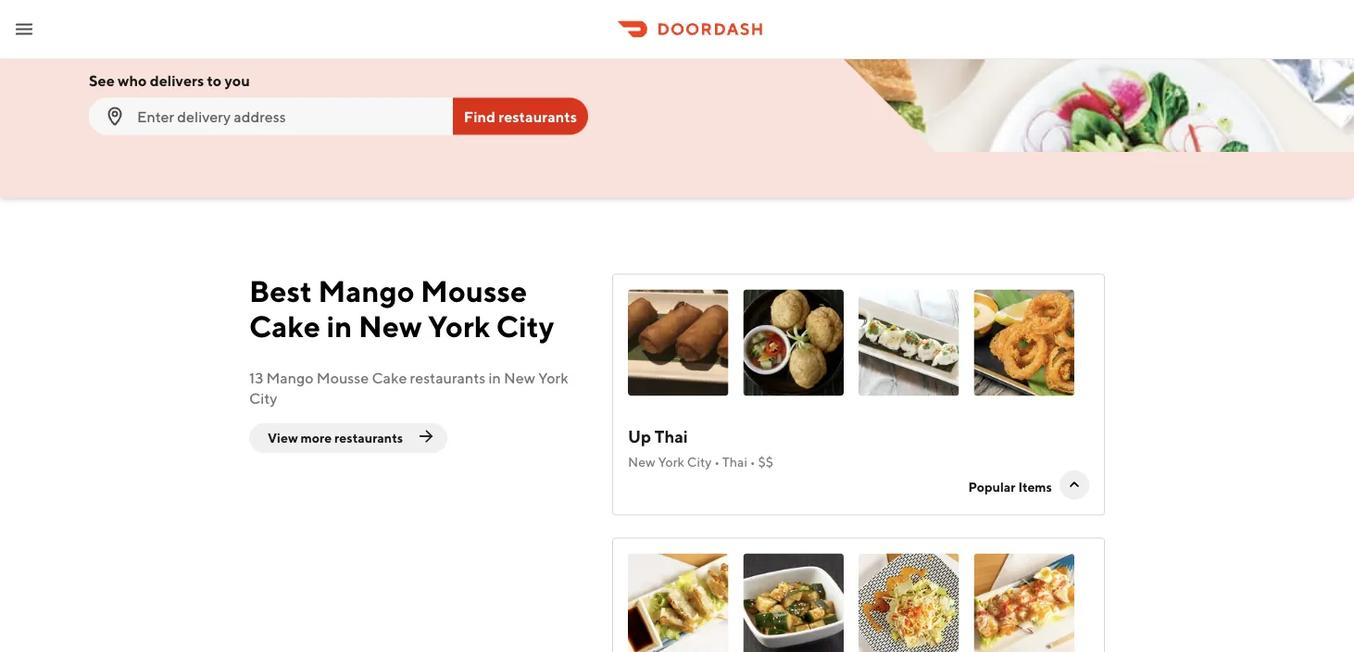 Task type: describe. For each thing, give the bounding box(es) containing it.
1 • from the left
[[715, 454, 720, 469]]

13 mango mousse cake restaurants in new york city
[[249, 369, 569, 407]]

gyoza image
[[628, 554, 729, 652]]

best
[[249, 274, 312, 309]]

new inside the "13 mango mousse cake restaurants in new york city"
[[504, 369, 535, 387]]

thai crepe dumplings image
[[859, 290, 960, 396]]

city inside "best mango mousse cake in new york city"
[[496, 309, 554, 343]]

13
[[249, 369, 263, 387]]

cake for restaurants
[[372, 369, 407, 387]]

to
[[207, 71, 222, 89]]

popular
[[969, 480, 1016, 495]]

1 horizontal spatial thai
[[723, 454, 748, 469]]

mousse for best mango mousse cake in new york city
[[421, 274, 528, 309]]

kani salad image
[[859, 554, 960, 652]]

view more restaurants link
[[249, 424, 448, 453]]

items
[[1019, 480, 1053, 495]]

in inside "best mango mousse cake in new york city"
[[327, 309, 352, 343]]

See who delivers to you text field
[[137, 106, 438, 127]]

mango for best
[[318, 274, 415, 309]]

new inside up thai new york city • thai • $$
[[628, 454, 656, 469]]

pla muk tod image
[[974, 290, 1075, 396]]

you
[[225, 71, 250, 89]]

restaurants inside button
[[499, 108, 577, 125]]

new inside "best mango mousse cake in new york city"
[[359, 309, 422, 343]]

up thai new york city • thai • $$
[[628, 427, 774, 469]]

up
[[628, 427, 652, 447]]

find restaurants button
[[453, 98, 588, 135]]

cake for in
[[249, 309, 321, 343]]



Task type: locate. For each thing, give the bounding box(es) containing it.
find restaurants
[[464, 108, 577, 125]]

1 vertical spatial thai
[[723, 454, 748, 469]]

1 vertical spatial york
[[538, 369, 569, 387]]

0 horizontal spatial thai
[[655, 427, 688, 447]]

0 horizontal spatial in
[[327, 309, 352, 343]]

see who delivers to you
[[89, 71, 250, 89]]

tuna or salmon carpaccio image
[[974, 554, 1075, 652]]

2 vertical spatial restaurants
[[335, 431, 403, 446]]

who
[[118, 71, 147, 89]]

1 horizontal spatial city
[[496, 309, 554, 343]]

1 horizontal spatial mousse
[[421, 274, 528, 309]]

york inside the "13 mango mousse cake restaurants in new york city"
[[538, 369, 569, 387]]

0 horizontal spatial mousse
[[317, 369, 369, 387]]

2 horizontal spatial restaurants
[[499, 108, 577, 125]]

thai
[[655, 427, 688, 447], [723, 454, 748, 469]]

view
[[268, 431, 298, 446]]

0 vertical spatial restaurants
[[499, 108, 577, 125]]

1 horizontal spatial •
[[750, 454, 756, 469]]

delivers
[[150, 71, 204, 89]]

0 vertical spatial cake
[[249, 309, 321, 343]]

york inside up thai new york city • thai • $$
[[658, 454, 685, 469]]

new
[[359, 309, 422, 343], [504, 369, 535, 387], [628, 454, 656, 469]]

restaurants right find
[[499, 108, 577, 125]]

cake inside "best mango mousse cake in new york city"
[[249, 309, 321, 343]]

1 vertical spatial in
[[489, 369, 501, 387]]

see
[[89, 71, 115, 89]]

mango inside the "13 mango mousse cake restaurants in new york city"
[[266, 369, 314, 387]]

cake up 13
[[249, 309, 321, 343]]

thai right up
[[655, 427, 688, 447]]

2 horizontal spatial new
[[628, 454, 656, 469]]

mango inside "best mango mousse cake in new york city"
[[318, 274, 415, 309]]

york inside "best mango mousse cake in new york city"
[[428, 309, 490, 343]]

0 horizontal spatial restaurants
[[335, 431, 403, 446]]

cake inside the "13 mango mousse cake restaurants in new york city"
[[372, 369, 407, 387]]

2 vertical spatial york
[[658, 454, 685, 469]]

open menu image
[[13, 18, 35, 40]]

1 vertical spatial mango
[[266, 369, 314, 387]]

0 vertical spatial mousse
[[421, 274, 528, 309]]

up spring rolls image
[[628, 290, 729, 396]]

york
[[428, 309, 490, 343], [538, 369, 569, 387], [658, 454, 685, 469]]

1 horizontal spatial restaurants
[[410, 369, 486, 387]]

0 vertical spatial mango
[[318, 274, 415, 309]]

1 horizontal spatial cake
[[372, 369, 407, 387]]

mousse
[[421, 274, 528, 309], [317, 369, 369, 387]]

city
[[496, 309, 554, 343], [249, 390, 277, 407], [687, 454, 712, 469]]

mango right 13
[[266, 369, 314, 387]]

0 vertical spatial city
[[496, 309, 554, 343]]

1 horizontal spatial new
[[504, 369, 535, 387]]

spicy cucumber salad image
[[744, 554, 844, 652]]

mousse inside "best mango mousse cake in new york city"
[[421, 274, 528, 309]]

0 horizontal spatial city
[[249, 390, 277, 407]]

0 vertical spatial thai
[[655, 427, 688, 447]]

0 vertical spatial new
[[359, 309, 422, 343]]

1 vertical spatial new
[[504, 369, 535, 387]]

mousse inside the "13 mango mousse cake restaurants in new york city"
[[317, 369, 369, 387]]

1 vertical spatial cake
[[372, 369, 407, 387]]

1 horizontal spatial york
[[538, 369, 569, 387]]

1 vertical spatial restaurants
[[410, 369, 486, 387]]

mango right best
[[318, 274, 415, 309]]

hero image image
[[569, 0, 1355, 152]]

0 horizontal spatial york
[[428, 309, 490, 343]]

0 vertical spatial in
[[327, 309, 352, 343]]

restaurants inside the "13 mango mousse cake restaurants in new york city"
[[410, 369, 486, 387]]

find
[[464, 108, 496, 125]]

1 horizontal spatial in
[[489, 369, 501, 387]]

mango for 13
[[266, 369, 314, 387]]

cake
[[249, 309, 321, 343], [372, 369, 407, 387]]

•
[[715, 454, 720, 469], [750, 454, 756, 469]]

2 vertical spatial new
[[628, 454, 656, 469]]

2 horizontal spatial york
[[658, 454, 685, 469]]

popular items
[[969, 480, 1053, 495]]

city inside up thai new york city • thai • $$
[[687, 454, 712, 469]]

0 horizontal spatial new
[[359, 309, 422, 343]]

thai left $$
[[723, 454, 748, 469]]

2 vertical spatial city
[[687, 454, 712, 469]]

1 vertical spatial mousse
[[317, 369, 369, 387]]

0 horizontal spatial mango
[[266, 369, 314, 387]]

restaurants
[[499, 108, 577, 125], [410, 369, 486, 387], [335, 431, 403, 446]]

0 horizontal spatial cake
[[249, 309, 321, 343]]

restaurants down "best mango mousse cake in new york city"
[[410, 369, 486, 387]]

1 vertical spatial city
[[249, 390, 277, 407]]

best mango mousse cake in new york city
[[249, 274, 554, 343]]

2 horizontal spatial city
[[687, 454, 712, 469]]

in
[[327, 309, 352, 343], [489, 369, 501, 387]]

restaurants right more
[[335, 431, 403, 446]]

curry puffs image
[[744, 290, 844, 396]]

in inside the "13 mango mousse cake restaurants in new york city"
[[489, 369, 501, 387]]

mousse for 13 mango mousse cake restaurants in new york city
[[317, 369, 369, 387]]

0 vertical spatial york
[[428, 309, 490, 343]]

1 horizontal spatial mango
[[318, 274, 415, 309]]

cake down "best mango mousse cake in new york city"
[[372, 369, 407, 387]]

2 • from the left
[[750, 454, 756, 469]]

0 horizontal spatial •
[[715, 454, 720, 469]]

city inside the "13 mango mousse cake restaurants in new york city"
[[249, 390, 277, 407]]

$$
[[758, 454, 774, 469]]

more
[[301, 431, 332, 446]]

view more restaurants
[[268, 431, 403, 446]]

mango
[[318, 274, 415, 309], [266, 369, 314, 387]]



Task type: vqa. For each thing, say whether or not it's contained in the screenshot.
Close Sign in or Sign up icon
no



